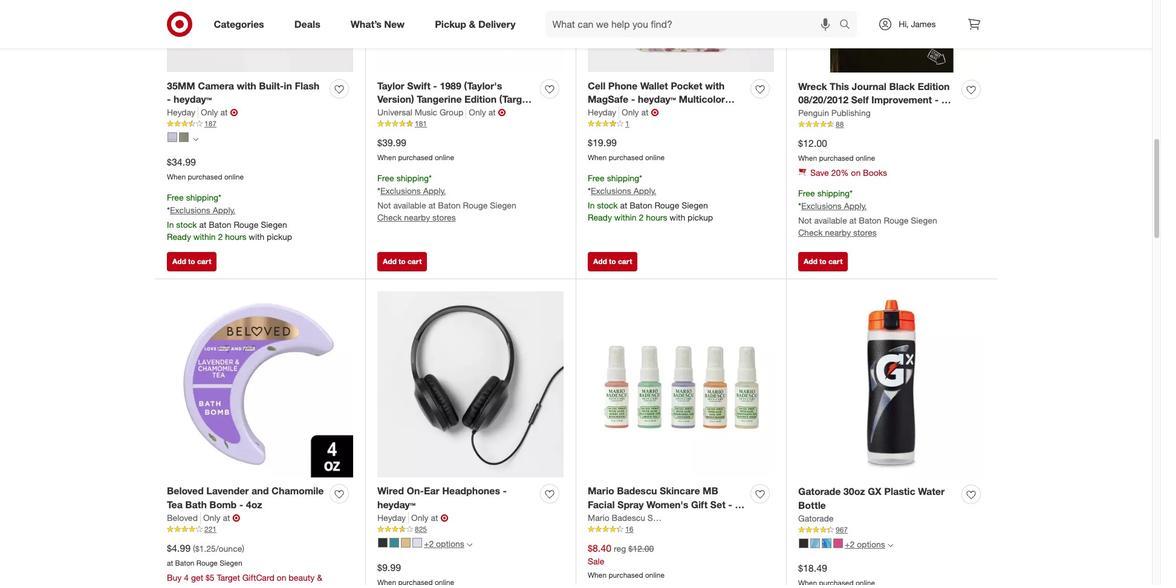 Task type: vqa. For each thing, say whether or not it's contained in the screenshot.
all colors + 2 more colors ELEMENT
yes



Task type: locate. For each thing, give the bounding box(es) containing it.
apply. down save 20% on books
[[844, 201, 867, 211]]

black image
[[378, 538, 388, 548], [799, 539, 809, 549]]

light blue image
[[811, 539, 820, 549]]

heyday™ inside 35mm camera with built-in flash - heyday™
[[174, 93, 212, 106]]

1 cart from the left
[[197, 257, 211, 266]]

1 vertical spatial $12.00
[[629, 544, 654, 554]]

1 horizontal spatial heyday™
[[378, 499, 416, 511]]

exclusions apply. button down 20%
[[802, 200, 867, 212]]

- inside cell phone wallet pocket with magsafe - heyday™ multicolor floral
[[631, 93, 635, 106]]

gatorade
[[799, 486, 841, 498], [799, 514, 834, 524]]

1 vertical spatial stores
[[854, 227, 877, 238]]

james
[[911, 19, 936, 29]]

0 horizontal spatial available
[[393, 200, 426, 211]]

search
[[834, 19, 864, 31]]

1 vertical spatial check nearby stores button
[[799, 227, 877, 239]]

add to cart for $34.99
[[172, 257, 211, 266]]

1 horizontal spatial soft purple image
[[413, 538, 422, 548]]

gatorade up bottle
[[799, 486, 841, 498]]

when down '$19.99'
[[588, 153, 607, 162]]

1 horizontal spatial (
[[849, 108, 852, 120]]

purchased inside $8.40 reg $12.00 sale when purchased online
[[609, 571, 643, 580]]

+2 for $18.49
[[845, 540, 855, 550]]

online for $19.99
[[645, 153, 665, 162]]

baton inside the $4.99 ( $1.25 /ounce ) at baton rouge siegen buy 4 get $5 target giftcard on beauty & personal care
[[175, 559, 195, 568]]

available down 20%
[[815, 215, 847, 226]]

deals link
[[284, 11, 336, 38]]

- down phone
[[631, 93, 635, 106]]

1 vertical spatial not
[[799, 215, 812, 226]]

edition down (taylor's
[[465, 93, 497, 106]]

stores for keri
[[854, 227, 877, 238]]

1 horizontal spatial free shipping * * exclusions apply. in stock at  baton rouge siegen ready within 2 hours with pickup
[[588, 173, 713, 223]]

heyday up blue image
[[378, 513, 406, 523]]

2 add to cart button from the left
[[378, 253, 427, 272]]

1 vertical spatial pickup
[[267, 232, 292, 242]]

3 to from the left
[[609, 257, 616, 266]]

apply.
[[423, 186, 446, 196], [634, 186, 657, 196], [844, 201, 867, 211], [213, 205, 236, 215]]

badescu up spray
[[617, 485, 657, 498]]

0 vertical spatial gatorade
[[799, 486, 841, 498]]

1 vertical spatial ready
[[167, 232, 191, 242]]

1 vertical spatial )
[[242, 544, 244, 554]]

(
[[849, 108, 852, 120], [193, 544, 195, 554]]

on left beauty in the left of the page
[[277, 573, 286, 583]]

heyday for wired on-ear headphones - heyday™
[[378, 513, 406, 523]]

at down the "$19.99 when purchased online"
[[620, 200, 628, 211]]

only for $19.99
[[622, 107, 639, 118]]

nearby
[[404, 212, 430, 223], [825, 227, 851, 238]]

3 add to cart button from the left
[[588, 253, 638, 272]]

mario down facial
[[588, 513, 610, 523]]

options down "825" link
[[436, 539, 464, 549]]

- inside beloved lavender and chamomile tea bath bomb - 4oz
[[239, 499, 243, 511]]

women's
[[647, 499, 689, 511]]

only inside "beloved only at ¬"
[[203, 513, 221, 523]]

) down 221 'link'
[[242, 544, 244, 554]]

) down the 'improvement'
[[907, 108, 910, 120]]

beloved for beloved only at ¬
[[167, 513, 198, 523]]

+2 options down 825
[[424, 539, 464, 549]]

what's new link
[[340, 11, 420, 38]]

beloved link
[[167, 512, 201, 525]]

free down "save"
[[799, 188, 815, 198]]

exclusions
[[380, 186, 421, 196], [591, 186, 631, 196], [802, 201, 842, 211], [170, 205, 210, 215]]

beloved for beloved lavender and chamomile tea bath bomb - 4oz
[[167, 485, 204, 498]]

2 horizontal spatial heyday only at ¬
[[588, 107, 659, 119]]

1 horizontal spatial +2 options button
[[794, 536, 899, 555]]

& right beauty in the left of the page
[[317, 573, 322, 583]]

options for gx
[[857, 540, 886, 550]]

1 vertical spatial gatorade
[[799, 514, 834, 524]]

skincare inside 'link'
[[648, 513, 681, 523]]

stock down the "$19.99 when purchased online"
[[597, 200, 618, 211]]

+2 for $9.99
[[424, 539, 434, 549]]

1 vertical spatial on
[[277, 573, 286, 583]]

4 add to cart from the left
[[804, 257, 843, 266]]

options down 967 link
[[857, 540, 886, 550]]

heyday™ down wired
[[378, 499, 416, 511]]

1 horizontal spatial all colors + 2 more colors element
[[888, 542, 893, 549]]

0 horizontal spatial heyday only at ¬
[[167, 107, 238, 119]]

+2 down 825
[[424, 539, 434, 549]]

in
[[284, 80, 292, 92]]

save 20% on books
[[811, 168, 887, 178]]

soft purple image right yellow icon
[[413, 538, 422, 548]]

and
[[252, 485, 269, 498]]

0 horizontal spatial in
[[167, 220, 174, 230]]

What can we help you find? suggestions appear below search field
[[545, 11, 843, 38]]

soft purple image left jade icon
[[168, 132, 177, 142]]

1 add to cart from the left
[[172, 257, 211, 266]]

badescu inside 'link'
[[612, 513, 645, 523]]

heyday™ for phone
[[638, 93, 676, 106]]

at up buy at the bottom left of the page
[[167, 559, 173, 568]]

online inside $39.99 when purchased online
[[435, 153, 454, 162]]

at down wallet at the right top
[[642, 107, 649, 118]]

mario badescu skincare mb facial spray women's gift set - 5 pc - ulta beauty image
[[588, 292, 774, 478], [588, 292, 774, 478]]

967
[[836, 526, 848, 535]]

only for $34.99
[[201, 107, 218, 118]]

0 horizontal spatial +2 options
[[424, 539, 464, 549]]

1 horizontal spatial free shipping * * exclusions apply. not available at baton rouge siegen check nearby stores
[[799, 188, 938, 238]]

0 horizontal spatial black image
[[378, 538, 388, 548]]

0 horizontal spatial within
[[193, 232, 216, 242]]

options for ear
[[436, 539, 464, 549]]

purchased inside the "$19.99 when purchased online"
[[609, 153, 643, 162]]

1 add from the left
[[172, 257, 186, 266]]

free shipping * * exclusions apply. not available at baton rouge siegen check nearby stores down books
[[799, 188, 938, 238]]

0 vertical spatial ready
[[588, 212, 612, 223]]

1 vertical spatial within
[[193, 232, 216, 242]]

edition
[[918, 80, 950, 92], [465, 93, 497, 106]]

mario up facial
[[588, 485, 615, 498]]

add to cart for $39.99
[[383, 257, 422, 266]]

2 add to cart from the left
[[383, 257, 422, 266]]

- left by
[[935, 94, 939, 106]]

1 vertical spatial check
[[799, 227, 823, 238]]

skincare down women's
[[648, 513, 681, 523]]

0 horizontal spatial heyday
[[167, 107, 195, 118]]

hours for $19.99
[[646, 212, 668, 223]]

1 beloved from the top
[[167, 485, 204, 498]]

edition inside the taylor swift - 1989 (taylor's version) tangerine edition (target exclusive, vinyl)
[[465, 93, 497, 106]]

¬ down (target
[[498, 107, 506, 119]]

only up 1
[[622, 107, 639, 118]]

to
[[188, 257, 195, 266], [399, 257, 406, 266], [609, 257, 616, 266], [820, 257, 827, 266]]

1 horizontal spatial )
[[907, 108, 910, 120]]

$4.99
[[167, 543, 191, 555]]

on
[[851, 168, 861, 178], [277, 573, 286, 583]]

universal music group link
[[378, 107, 467, 119]]

ulta
[[609, 513, 628, 525]]

gatorade 30oz gx plastic water bottle image
[[799, 292, 986, 478], [799, 292, 986, 478]]

not for taylor swift - 1989 (taylor's version) tangerine edition (target exclusive, vinyl)
[[378, 200, 391, 211]]

heyday™ down wallet at the right top
[[638, 93, 676, 106]]

heyday only at ¬
[[167, 107, 238, 119], [588, 107, 659, 119], [378, 512, 449, 525]]

cart for $34.99
[[197, 257, 211, 266]]

purchased inside the $34.99 when purchased online
[[188, 173, 222, 182]]

1 vertical spatial 2
[[218, 232, 223, 242]]

heyday for 35mm camera with built-in flash - heyday™
[[167, 107, 195, 118]]

nearby for vinyl)
[[404, 212, 430, 223]]

*
[[429, 173, 432, 183], [640, 173, 642, 183], [378, 186, 380, 196], [588, 186, 591, 196], [850, 188, 853, 198], [218, 192, 221, 203], [799, 201, 802, 211], [167, 205, 170, 215]]

0 horizontal spatial heyday link
[[167, 107, 198, 119]]

not for wreck this journal black edition 08/20/2012 self improvement - by keri smith ( paperback )
[[799, 215, 812, 226]]

free shipping * * exclusions apply. in stock at  baton rouge siegen ready within 2 hours with pickup for $19.99
[[588, 173, 713, 223]]

at down bomb
[[223, 513, 230, 523]]

free shipping * * exclusions apply. not available at baton rouge siegen check nearby stores
[[378, 173, 517, 223], [799, 188, 938, 238]]

when up "save"
[[799, 154, 817, 163]]

/ounce
[[216, 544, 242, 554]]

3 cart from the left
[[618, 257, 632, 266]]

0 vertical spatial not
[[378, 200, 391, 211]]

4
[[184, 573, 189, 583]]

online inside $12.00 when purchased online
[[856, 154, 875, 163]]

0 horizontal spatial check nearby stores button
[[378, 212, 456, 224]]

1 horizontal spatial check
[[799, 227, 823, 238]]

save
[[811, 168, 829, 178]]

only up 221
[[203, 513, 221, 523]]

apply. down the "$19.99 when purchased online"
[[634, 186, 657, 196]]

exclusions apply. button
[[380, 185, 446, 197], [591, 185, 657, 197], [802, 200, 867, 212], [170, 204, 236, 217]]

- left 4oz
[[239, 499, 243, 511]]

)
[[907, 108, 910, 120], [242, 544, 244, 554]]

1 vertical spatial mario
[[588, 513, 610, 523]]

0 horizontal spatial options
[[436, 539, 464, 549]]

purchased for $12.00
[[819, 154, 854, 163]]

stock
[[597, 200, 618, 211], [176, 220, 197, 230]]

purchased down reg
[[609, 571, 643, 580]]

free down $34.99
[[167, 192, 184, 203]]

at inside universal music group only at ¬
[[489, 107, 496, 118]]

online inside the "$19.99 when purchased online"
[[645, 153, 665, 162]]

0 horizontal spatial heyday™
[[174, 93, 212, 106]]

with
[[237, 80, 256, 92], [705, 80, 725, 92], [670, 212, 686, 223], [249, 232, 265, 242]]

heyday down the "magsafe"
[[588, 107, 617, 118]]

0 horizontal spatial all colors + 2 more colors element
[[467, 541, 472, 548]]

when inside $12.00 when purchased online
[[799, 154, 817, 163]]

1 horizontal spatial heyday only at ¬
[[378, 512, 449, 525]]

0 vertical spatial 2
[[639, 212, 644, 223]]

all colors + 2 more colors element
[[467, 541, 472, 548], [888, 542, 893, 549]]

stores
[[433, 212, 456, 223], [854, 227, 877, 238]]

3 add to cart from the left
[[593, 257, 632, 266]]

1 horizontal spatial $12.00
[[799, 138, 828, 150]]

0 vertical spatial within
[[615, 212, 637, 223]]

when down the $39.99
[[378, 153, 396, 162]]

$12.00 up "save"
[[799, 138, 828, 150]]

reg
[[614, 544, 626, 554]]

¬ for $19.99
[[651, 107, 659, 119]]

beloved down tea
[[167, 513, 198, 523]]

1 vertical spatial available
[[815, 215, 847, 226]]

paperback
[[855, 108, 905, 120]]

check nearby stores button for keri
[[799, 227, 877, 239]]

online for $12.00
[[856, 154, 875, 163]]

rouge inside the $4.99 ( $1.25 /ounce ) at baton rouge siegen buy 4 get $5 target giftcard on beauty & personal care
[[197, 559, 218, 568]]

purchased inside $12.00 when purchased online
[[819, 154, 854, 163]]

books
[[863, 168, 887, 178]]

1 horizontal spatial in
[[588, 200, 595, 211]]

+2 options right 'pink' icon
[[845, 540, 886, 550]]

(target
[[499, 93, 531, 106]]

set
[[711, 499, 726, 511]]

1 vertical spatial &
[[317, 573, 322, 583]]

free down '$19.99'
[[588, 173, 605, 183]]

0 vertical spatial &
[[469, 18, 476, 30]]

0 horizontal spatial free shipping * * exclusions apply. not available at baton rouge siegen check nearby stores
[[378, 173, 517, 223]]

purchased inside $39.99 when purchased online
[[398, 153, 433, 162]]

at down the $34.99 when purchased online
[[199, 220, 207, 230]]

online inside the $34.99 when purchased online
[[224, 173, 244, 182]]

0 horizontal spatial stock
[[176, 220, 197, 230]]

wreck this journal black edition 08/20/2012 self improvement - by keri smith ( paperback ) image
[[799, 0, 986, 73]]

when down $34.99
[[167, 173, 186, 182]]

2 to from the left
[[399, 257, 406, 266]]

4 to from the left
[[820, 257, 827, 266]]

what's new
[[351, 18, 405, 30]]

0 vertical spatial skincare
[[660, 485, 700, 498]]

1 horizontal spatial not
[[799, 215, 812, 226]]

heyday link up blue image
[[378, 512, 409, 525]]

cell phone wallet pocket with magsafe - heyday™ multicolor floral image
[[588, 0, 774, 72], [588, 0, 774, 72]]

only
[[201, 107, 218, 118], [469, 107, 486, 118], [622, 107, 639, 118], [203, 513, 221, 523], [411, 513, 429, 523]]

35mm camera with built-in flash - heyday™ image
[[167, 0, 353, 72], [167, 0, 353, 72]]

1 horizontal spatial nearby
[[825, 227, 851, 238]]

0 vertical spatial badescu
[[617, 485, 657, 498]]

all colors + 2 more colors image down 967 link
[[888, 543, 893, 548]]

shipping for 35mm camera with built-in flash - heyday™
[[186, 192, 218, 203]]

exclusions for wreck this journal black edition 08/20/2012 self improvement - by keri smith ( paperback )
[[802, 201, 842, 211]]

0 vertical spatial soft purple image
[[168, 132, 177, 142]]

all colors + 2 more colors image for plastic
[[888, 543, 893, 548]]

1 horizontal spatial options
[[857, 540, 886, 550]]

1 vertical spatial hours
[[225, 232, 246, 242]]

$34.99
[[167, 156, 196, 168]]

$9.99
[[378, 562, 401, 574]]

+2 options button down 967
[[794, 536, 899, 555]]

black image for $9.99
[[378, 538, 388, 548]]

0 horizontal spatial all colors + 2 more colors image
[[467, 542, 472, 548]]

mario inside 'link'
[[588, 513, 610, 523]]

exclusions apply. button for exclusive,
[[380, 185, 446, 197]]

badescu up 16
[[612, 513, 645, 523]]

heyday up jade icon
[[167, 107, 195, 118]]

1 mario from the top
[[588, 485, 615, 498]]

1 to from the left
[[188, 257, 195, 266]]

heyday link for cell phone wallet pocket with magsafe - heyday™ multicolor floral
[[588, 107, 620, 119]]

gift
[[691, 499, 708, 511]]

0 vertical spatial nearby
[[404, 212, 430, 223]]

taylor swift - 1989 (taylor's version) tangerine edition (target exclusive, vinyl) image
[[378, 0, 564, 72], [378, 0, 564, 72]]

exclusions down the "$19.99 when purchased online"
[[591, 186, 631, 196]]

0 vertical spatial stores
[[433, 212, 456, 223]]

+2 options for $18.49
[[845, 540, 886, 550]]

- inside 35mm camera with built-in flash - heyday™
[[167, 93, 171, 106]]

add
[[172, 257, 186, 266], [383, 257, 397, 266], [593, 257, 607, 266], [804, 257, 818, 266]]

to for $34.99
[[188, 257, 195, 266]]

heyday™
[[174, 93, 212, 106], [638, 93, 676, 106], [378, 499, 416, 511]]

shipping down 20%
[[818, 188, 850, 198]]

0 horizontal spatial stores
[[433, 212, 456, 223]]

when for $39.99
[[378, 153, 396, 162]]

skincare for mario badescu skincare
[[648, 513, 681, 523]]

2 for $34.99
[[218, 232, 223, 242]]

when inside $39.99 when purchased online
[[378, 153, 396, 162]]

free down the $39.99
[[378, 173, 394, 183]]

mario badescu skincare mb facial spray women's gift set - 5 pc - ulta beauty
[[588, 485, 741, 525]]

apply. for by
[[844, 201, 867, 211]]

- inside wired on-ear headphones - heyday™
[[503, 485, 507, 498]]

exclusions down "save"
[[802, 201, 842, 211]]

¬ down wired on-ear headphones - heyday™
[[441, 512, 449, 525]]

1 gatorade from the top
[[799, 486, 841, 498]]

0 vertical spatial hours
[[646, 212, 668, 223]]

cell phone wallet pocket with magsafe - heyday™ multicolor floral link
[[588, 79, 746, 119]]

heyday only at ¬ for on-
[[378, 512, 449, 525]]

heyday™ inside wired on-ear headphones - heyday™
[[378, 499, 416, 511]]

0 horizontal spatial )
[[242, 544, 244, 554]]

1 horizontal spatial 2
[[639, 212, 644, 223]]

1 vertical spatial badescu
[[612, 513, 645, 523]]

+2 options button for $18.49
[[794, 536, 899, 555]]

2 mario from the top
[[588, 513, 610, 523]]

1 horizontal spatial pickup
[[688, 212, 713, 223]]

shipping down the $34.99 when purchased online
[[186, 192, 218, 203]]

badescu inside mario badescu skincare mb facial spray women's gift set - 5 pc - ulta beauty
[[617, 485, 657, 498]]

0 horizontal spatial pickup
[[267, 232, 292, 242]]

skincare inside mario badescu skincare mb facial spray women's gift set - 5 pc - ulta beauty
[[660, 485, 700, 498]]

0 vertical spatial stock
[[597, 200, 618, 211]]

heyday only at ¬ up 825
[[378, 512, 449, 525]]

0 vertical spatial available
[[393, 200, 426, 211]]

black image left 'light blue' image
[[799, 539, 809, 549]]

4 add from the left
[[804, 257, 818, 266]]

online for $39.99
[[435, 153, 454, 162]]

all colors + 2 more colors image down "825" link
[[467, 542, 472, 548]]

¬ for $34.99
[[230, 107, 238, 119]]

within for $19.99
[[615, 212, 637, 223]]

gatorade for gatorade 30oz gx plastic water bottle
[[799, 486, 841, 498]]

stock down the $34.99 when purchased online
[[176, 220, 197, 230]]

shipping for wreck this journal black edition 08/20/2012 self improvement - by keri smith ( paperback )
[[818, 188, 850, 198]]

1 vertical spatial soft purple image
[[413, 538, 422, 548]]

0 horizontal spatial edition
[[465, 93, 497, 106]]

- inside the taylor swift - 1989 (taylor's version) tangerine edition (target exclusive, vinyl)
[[433, 80, 437, 92]]

2 cart from the left
[[408, 257, 422, 266]]

mario inside mario badescu skincare mb facial spray women's gift set - 5 pc - ulta beauty
[[588, 485, 615, 498]]

heyday™ down 35mm
[[174, 93, 212, 106]]

jade image
[[179, 132, 189, 142]]

taylor
[[378, 80, 405, 92]]

gatorade down bottle
[[799, 514, 834, 524]]

badescu for mario badescu skincare mb facial spray women's gift set - 5 pc - ulta beauty
[[617, 485, 657, 498]]

wired on-ear headphones - heyday™ image
[[378, 292, 564, 478], [378, 292, 564, 478]]

exclusions for 35mm camera with built-in flash - heyday™
[[170, 205, 210, 215]]

available for vinyl)
[[393, 200, 426, 211]]

-
[[433, 80, 437, 92], [167, 93, 171, 106], [631, 93, 635, 106], [935, 94, 939, 106], [503, 485, 507, 498], [239, 499, 243, 511], [729, 499, 732, 511], [602, 513, 606, 525]]

add to cart button for $34.99
[[167, 253, 217, 272]]

add to cart for $19.99
[[593, 257, 632, 266]]

beauty
[[289, 573, 315, 583]]

penguin
[[799, 108, 829, 118]]

exclusions down the $34.99 when purchased online
[[170, 205, 210, 215]]

get
[[191, 573, 203, 583]]

¬ down wallet at the right top
[[651, 107, 659, 119]]

heyday link for 35mm camera with built-in flash - heyday™
[[167, 107, 198, 119]]

apply. down $39.99 when purchased online
[[423, 186, 446, 196]]

0 horizontal spatial not
[[378, 200, 391, 211]]

0 vertical spatial )
[[907, 108, 910, 120]]

1 horizontal spatial within
[[615, 212, 637, 223]]

1 vertical spatial beloved
[[167, 513, 198, 523]]

stock for $19.99
[[597, 200, 618, 211]]

skincare for mario badescu skincare mb facial spray women's gift set - 5 pc - ulta beauty
[[660, 485, 700, 498]]

0 horizontal spatial +2
[[424, 539, 434, 549]]

stores for vinyl)
[[433, 212, 456, 223]]

$8.40 reg $12.00 sale when purchased online
[[588, 543, 665, 580]]

heyday link up jade icon
[[167, 107, 198, 119]]

exclusions for cell phone wallet pocket with magsafe - heyday™ multicolor floral
[[591, 186, 631, 196]]

0 horizontal spatial free shipping * * exclusions apply. in stock at  baton rouge siegen ready within 2 hours with pickup
[[167, 192, 292, 242]]

hours
[[646, 212, 668, 223], [225, 232, 246, 242]]

gatorade 30oz gx plastic water bottle link
[[799, 485, 957, 513]]

pickup
[[688, 212, 713, 223], [267, 232, 292, 242]]

1 horizontal spatial check nearby stores button
[[799, 227, 877, 239]]

beloved inside "beloved only at ¬"
[[167, 513, 198, 523]]

plastic
[[885, 486, 916, 498]]

0 horizontal spatial &
[[317, 573, 322, 583]]

1 add to cart button from the left
[[167, 253, 217, 272]]

( inside wreck this journal black edition 08/20/2012 self improvement - by keri smith ( paperback )
[[849, 108, 852, 120]]

beloved lavender and chamomile tea bath bomb - 4oz image
[[167, 292, 353, 478], [167, 292, 353, 478]]

0 vertical spatial edition
[[918, 80, 950, 92]]

+2 options button for $9.99
[[373, 535, 478, 554]]

0 horizontal spatial check
[[378, 212, 402, 223]]

free shipping * * exclusions apply. not available at baton rouge siegen check nearby stores for vinyl)
[[378, 173, 517, 223]]

universal
[[378, 107, 412, 118]]

all colors + 2 more colors element down "825" link
[[467, 541, 472, 548]]

2 beloved from the top
[[167, 513, 198, 523]]

free shipping * * exclusions apply. not available at baton rouge siegen check nearby stores down $39.99 when purchased online
[[378, 173, 517, 223]]

1 vertical spatial stock
[[176, 220, 197, 230]]

free shipping * * exclusions apply. in stock at  baton rouge siegen ready within 2 hours with pickup
[[588, 173, 713, 223], [167, 192, 292, 242]]

1 vertical spatial nearby
[[825, 227, 851, 238]]

+2 options
[[424, 539, 464, 549], [845, 540, 886, 550]]

¬ down 35mm camera with built-in flash - heyday™
[[230, 107, 238, 119]]

1 horizontal spatial hours
[[646, 212, 668, 223]]

0 horizontal spatial +2 options button
[[373, 535, 478, 554]]

heyday link down the "magsafe"
[[588, 107, 620, 119]]

in for $19.99
[[588, 200, 595, 211]]

4 cart from the left
[[829, 257, 843, 266]]

( right $4.99
[[193, 544, 195, 554]]

0 vertical spatial mario
[[588, 485, 615, 498]]

purchased for $19.99
[[609, 153, 643, 162]]

88
[[836, 120, 844, 129]]

free shipping * * exclusions apply. in stock at  baton rouge siegen ready within 2 hours with pickup down the $34.99 when purchased online
[[167, 192, 292, 242]]

buy
[[167, 573, 182, 583]]

at inside "beloved only at ¬"
[[223, 513, 230, 523]]

free shipping * * exclusions apply. not available at baton rouge siegen check nearby stores for keri
[[799, 188, 938, 238]]

exclusions apply. button down the "$19.99 when purchased online"
[[591, 185, 657, 197]]

16 link
[[588, 525, 774, 535]]

0 vertical spatial pickup
[[688, 212, 713, 223]]

0 vertical spatial check nearby stores button
[[378, 212, 456, 224]]

4 add to cart button from the left
[[799, 253, 848, 272]]

3 add from the left
[[593, 257, 607, 266]]

1 vertical spatial skincare
[[648, 513, 681, 523]]

shipping
[[397, 173, 429, 183], [607, 173, 640, 183], [818, 188, 850, 198], [186, 192, 218, 203]]

( right 88
[[849, 108, 852, 120]]

0 horizontal spatial (
[[193, 544, 195, 554]]

all colors + 2 more colors element down 967 link
[[888, 542, 893, 549]]

purchased down '$19.99'
[[609, 153, 643, 162]]

available down $39.99 when purchased online
[[393, 200, 426, 211]]

siegen for -
[[911, 215, 938, 226]]

when
[[378, 153, 396, 162], [588, 153, 607, 162], [799, 154, 817, 163], [167, 173, 186, 182], [588, 571, 607, 580]]

1 horizontal spatial heyday link
[[378, 512, 409, 525]]

all colors + 2 more colors image
[[467, 542, 472, 548], [888, 543, 893, 548]]

only up 825
[[411, 513, 429, 523]]

& inside the $4.99 ( $1.25 /ounce ) at baton rouge siegen buy 4 get $5 target giftcard on beauty & personal care
[[317, 573, 322, 583]]

- right headphones at the bottom of the page
[[503, 485, 507, 498]]

- right the pc
[[602, 513, 606, 525]]

purchased
[[398, 153, 433, 162], [609, 153, 643, 162], [819, 154, 854, 163], [188, 173, 222, 182], [609, 571, 643, 580]]

2 gatorade from the top
[[799, 514, 834, 524]]

siegen for (target
[[490, 200, 517, 211]]

heyday™ inside cell phone wallet pocket with magsafe - heyday™ multicolor floral
[[638, 93, 676, 106]]

2 horizontal spatial heyday
[[588, 107, 617, 118]]

version)
[[378, 93, 414, 106]]

+2 options button down 825
[[373, 535, 478, 554]]

cart for $19.99
[[618, 257, 632, 266]]

black image left blue image
[[378, 538, 388, 548]]

$19.99 when purchased online
[[588, 137, 665, 162]]

- down 35mm
[[167, 93, 171, 106]]

beloved up tea
[[167, 485, 204, 498]]

shipping down $39.99 when purchased online
[[397, 173, 429, 183]]

gatorade for gatorade
[[799, 514, 834, 524]]

swift
[[407, 80, 431, 92]]

rouge for -
[[884, 215, 909, 226]]

0 vertical spatial in
[[588, 200, 595, 211]]

0 horizontal spatial $12.00
[[629, 544, 654, 554]]

soft purple image
[[168, 132, 177, 142], [413, 538, 422, 548]]

187
[[204, 119, 217, 128]]

skincare up women's
[[660, 485, 700, 498]]

multicolor
[[679, 93, 725, 106]]

when down sale
[[588, 571, 607, 580]]

apply. for floral
[[634, 186, 657, 196]]

on right 20%
[[851, 168, 861, 178]]

1 horizontal spatial stock
[[597, 200, 618, 211]]

available for keri
[[815, 215, 847, 226]]

1 horizontal spatial +2 options
[[845, 540, 886, 550]]

gatorade inside 'gatorade 30oz gx plastic water bottle'
[[799, 486, 841, 498]]

1 vertical spatial (
[[193, 544, 195, 554]]

1 horizontal spatial &
[[469, 18, 476, 30]]

when inside the $34.99 when purchased online
[[167, 173, 186, 182]]

beloved inside beloved lavender and chamomile tea bath bomb - 4oz
[[167, 485, 204, 498]]

+2 right 'pink' icon
[[845, 540, 855, 550]]

in for $34.99
[[167, 220, 174, 230]]

when for $12.00
[[799, 154, 817, 163]]

when inside the "$19.99 when purchased online"
[[588, 153, 607, 162]]

( inside the $4.99 ( $1.25 /ounce ) at baton rouge siegen buy 4 get $5 target giftcard on beauty & personal care
[[193, 544, 195, 554]]

only up 181 link
[[469, 107, 486, 118]]

1 horizontal spatial all colors + 2 more colors image
[[888, 543, 893, 548]]

825 link
[[378, 525, 564, 535]]

0 horizontal spatial on
[[277, 573, 286, 583]]

2 add from the left
[[383, 257, 397, 266]]

add to cart button for $19.99
[[588, 253, 638, 272]]

1 horizontal spatial available
[[815, 215, 847, 226]]

exclusions apply. button down $39.99 when purchased online
[[380, 185, 446, 197]]



Task type: describe. For each thing, give the bounding box(es) containing it.
cell phone wallet pocket with magsafe - heyday™ multicolor floral
[[588, 80, 725, 119]]

bath
[[185, 499, 207, 511]]

pickup & delivery link
[[425, 11, 531, 38]]

exclusions for taylor swift - 1989 (taylor's version) tangerine edition (target exclusive, vinyl)
[[380, 186, 421, 196]]

08/20/2012
[[799, 94, 849, 106]]

keri
[[799, 108, 817, 120]]

group
[[440, 107, 464, 118]]

only for $9.99
[[411, 513, 429, 523]]

all colors image
[[193, 137, 198, 142]]

cart for $39.99
[[408, 257, 422, 266]]

baton for by
[[859, 215, 882, 226]]

music
[[415, 107, 437, 118]]

tangerine
[[417, 93, 462, 106]]

pink image
[[834, 539, 843, 549]]

check for taylor swift - 1989 (taylor's version) tangerine edition (target exclusive, vinyl)
[[378, 212, 402, 223]]

badescu for mario badescu skincare
[[612, 513, 645, 523]]

improvement
[[872, 94, 932, 106]]

add to cart button for $39.99
[[378, 253, 427, 272]]

add for $34.99
[[172, 257, 186, 266]]

apply. down the $34.99 when purchased online
[[213, 205, 236, 215]]

wreck
[[799, 80, 827, 92]]

wreck this journal black edition 08/20/2012 self improvement - by keri smith ( paperback ) link
[[799, 80, 957, 120]]

free for taylor swift - 1989 (taylor's version) tangerine edition (target exclusive, vinyl)
[[378, 173, 394, 183]]

at down save 20% on books
[[850, 215, 857, 226]]

all colors + 2 more colors image for headphones
[[467, 542, 472, 548]]

with inside 35mm camera with built-in flash - heyday™
[[237, 80, 256, 92]]

journal
[[852, 80, 887, 92]]

deals
[[294, 18, 320, 30]]

- left 5
[[729, 499, 732, 511]]

at down 35mm camera with built-in flash - heyday™
[[220, 107, 228, 118]]

black image for $18.49
[[799, 539, 809, 549]]

check for wreck this journal black edition 08/20/2012 self improvement - by keri smith ( paperback )
[[799, 227, 823, 238]]

exclusions apply. button for floral
[[591, 185, 657, 197]]

taylor swift - 1989 (taylor's version) tangerine edition (target exclusive, vinyl)
[[378, 80, 531, 119]]

$5
[[206, 573, 215, 583]]

pickup for $34.99
[[267, 232, 292, 242]]

taylor swift - 1989 (taylor's version) tangerine edition (target exclusive, vinyl) link
[[378, 79, 535, 119]]

with inside cell phone wallet pocket with magsafe - heyday™ multicolor floral
[[705, 80, 725, 92]]

pickup for $19.99
[[688, 212, 713, 223]]

¬ down bomb
[[233, 512, 240, 525]]

187 link
[[167, 119, 353, 129]]

online inside $8.40 reg $12.00 sale when purchased online
[[645, 571, 665, 580]]

mario badescu skincare link
[[588, 512, 681, 525]]

to for $19.99
[[609, 257, 616, 266]]

88 link
[[799, 119, 986, 130]]

this
[[830, 80, 849, 92]]

within for $34.99
[[193, 232, 216, 242]]

at down $39.99 when purchased online
[[429, 200, 436, 211]]

add for $39.99
[[383, 257, 397, 266]]

free for 35mm camera with built-in flash - heyday™
[[167, 192, 184, 203]]

mario badescu skincare
[[588, 513, 681, 523]]

facial
[[588, 499, 615, 511]]

mario for mario badescu skincare
[[588, 513, 610, 523]]

free for cell phone wallet pocket with magsafe - heyday™ multicolor floral
[[588, 173, 605, 183]]

lavender
[[206, 485, 249, 498]]

free shipping * * exclusions apply. in stock at  baton rouge siegen ready within 2 hours with pickup for $34.99
[[167, 192, 292, 242]]

$12.00 when purchased online
[[799, 138, 875, 163]]

care
[[202, 585, 219, 586]]

only inside universal music group only at ¬
[[469, 107, 486, 118]]

1
[[626, 119, 630, 128]]

221 link
[[167, 525, 353, 535]]

$12.00 inside $12.00 when purchased online
[[799, 138, 828, 150]]

pc
[[588, 513, 600, 525]]

bottle
[[799, 500, 826, 512]]

cell
[[588, 80, 606, 92]]

ear
[[424, 485, 440, 498]]

$4.99 ( $1.25 /ounce ) at baton rouge siegen buy 4 get $5 target giftcard on beauty & personal care
[[167, 543, 322, 586]]

rouge for multicolor
[[655, 200, 680, 211]]

20%
[[832, 168, 849, 178]]

blue image
[[390, 538, 399, 548]]

universal music group only at ¬
[[378, 107, 506, 119]]

mario for mario badescu skincare mb facial spray women's gift set - 5 pc - ulta beauty
[[588, 485, 615, 498]]

- inside wreck this journal black edition 08/20/2012 self improvement - by keri smith ( paperback )
[[935, 94, 939, 106]]

when inside $8.40 reg $12.00 sale when purchased online
[[588, 571, 607, 580]]

purchased for $39.99
[[398, 153, 433, 162]]

$39.99
[[378, 137, 406, 149]]

¬ for $9.99
[[441, 512, 449, 525]]

categories
[[214, 18, 264, 30]]

mario badescu skincare mb facial spray women's gift set - 5 pc - ulta beauty link
[[588, 485, 746, 525]]

beauty
[[630, 513, 663, 525]]

black
[[890, 80, 915, 92]]

+2 options for $9.99
[[424, 539, 464, 549]]

ready for $19.99
[[588, 212, 612, 223]]

on-
[[407, 485, 424, 498]]

16
[[626, 525, 634, 534]]

water
[[918, 486, 945, 498]]

hi,
[[899, 19, 909, 29]]

wired on-ear headphones - heyday™
[[378, 485, 507, 511]]

on inside the $4.99 ( $1.25 /ounce ) at baton rouge siegen buy 4 get $5 target giftcard on beauty & personal care
[[277, 573, 286, 583]]

categories link
[[204, 11, 279, 38]]

shipping for taylor swift - 1989 (taylor's version) tangerine edition (target exclusive, vinyl)
[[397, 173, 429, 183]]

5
[[735, 499, 741, 511]]

at inside the $4.99 ( $1.25 /ounce ) at baton rouge siegen buy 4 get $5 target giftcard on beauty & personal care
[[167, 559, 173, 568]]

delivery
[[478, 18, 516, 30]]

apply. for exclusive,
[[423, 186, 446, 196]]

when for $34.99
[[167, 173, 186, 182]]

all colors + 2 more colors element for headphones
[[467, 541, 472, 548]]

built-
[[259, 80, 284, 92]]

ready for $34.99
[[167, 232, 191, 242]]

exclusive,
[[378, 107, 423, 119]]

penguin publishing
[[799, 108, 871, 118]]

gatorade link
[[799, 513, 834, 525]]

camera
[[198, 80, 234, 92]]

free for wreck this journal black edition 08/20/2012 self improvement - by keri smith ( paperback )
[[799, 188, 815, 198]]

siegen inside the $4.99 ( $1.25 /ounce ) at baton rouge siegen buy 4 get $5 target giftcard on beauty & personal care
[[220, 559, 242, 568]]

edition inside wreck this journal black edition 08/20/2012 self improvement - by keri smith ( paperback )
[[918, 80, 950, 92]]

at down wired on-ear headphones - heyday™
[[431, 513, 438, 523]]

search button
[[834, 11, 864, 40]]

gatorade 30oz gx plastic water bottle
[[799, 486, 945, 512]]

181
[[415, 119, 427, 128]]

online for $34.99
[[224, 173, 244, 182]]

rouge for (target
[[463, 200, 488, 211]]

add for $19.99
[[593, 257, 607, 266]]

wallet
[[640, 80, 668, 92]]

all colors element
[[193, 135, 198, 142]]

check nearby stores button for vinyl)
[[378, 212, 456, 224]]

new
[[384, 18, 405, 30]]

wired
[[378, 485, 404, 498]]

all colors + 2 more colors element for plastic
[[888, 542, 893, 549]]

exclusions apply. button down the $34.99 when purchased online
[[170, 204, 236, 217]]

target
[[217, 573, 240, 583]]

nearby for keri
[[825, 227, 851, 238]]

publishing
[[832, 108, 871, 118]]

vinyl)
[[426, 107, 450, 119]]

35mm camera with built-in flash - heyday™ link
[[167, 79, 325, 107]]

hours for $34.99
[[225, 232, 246, 242]]

personal
[[167, 585, 200, 586]]

purchased for $34.99
[[188, 173, 222, 182]]

yellow image
[[401, 538, 411, 548]]

$12.00 inside $8.40 reg $12.00 sale when purchased online
[[629, 544, 654, 554]]

heyday only at ¬ for phone
[[588, 107, 659, 119]]

1 horizontal spatial on
[[851, 168, 861, 178]]

penguin publishing link
[[799, 107, 871, 119]]

smith
[[820, 108, 846, 120]]

) inside the $4.99 ( $1.25 /ounce ) at baton rouge siegen buy 4 get $5 target giftcard on beauty & personal care
[[242, 544, 244, 554]]

chamomile
[[272, 485, 324, 498]]

) inside wreck this journal black edition 08/20/2012 self improvement - by keri smith ( paperback )
[[907, 108, 910, 120]]

when for $19.99
[[588, 153, 607, 162]]

pocket
[[671, 80, 703, 92]]

hi, james
[[899, 19, 936, 29]]

(taylor's
[[464, 80, 502, 92]]

baton for exclusive,
[[438, 200, 461, 211]]

4oz
[[246, 499, 262, 511]]

0 horizontal spatial soft purple image
[[168, 132, 177, 142]]

wreck this journal black edition 08/20/2012 self improvement - by keri smith ( paperback )
[[799, 80, 954, 120]]

pickup & delivery
[[435, 18, 516, 30]]

to for $39.99
[[399, 257, 406, 266]]

marble blue image
[[822, 539, 832, 549]]

mb
[[703, 485, 719, 498]]

beloved lavender and chamomile tea bath bomb - 4oz link
[[167, 485, 325, 512]]

baton for floral
[[630, 200, 652, 211]]

self
[[851, 94, 869, 106]]

221
[[204, 525, 217, 534]]

heyday only at ¬ for camera
[[167, 107, 238, 119]]

heyday for cell phone wallet pocket with magsafe - heyday™ multicolor floral
[[588, 107, 617, 118]]

shipping for cell phone wallet pocket with magsafe - heyday™ multicolor floral
[[607, 173, 640, 183]]

exclusions apply. button for by
[[802, 200, 867, 212]]

1989
[[440, 80, 462, 92]]

gx
[[868, 486, 882, 498]]

heyday™ for camera
[[174, 93, 212, 106]]



